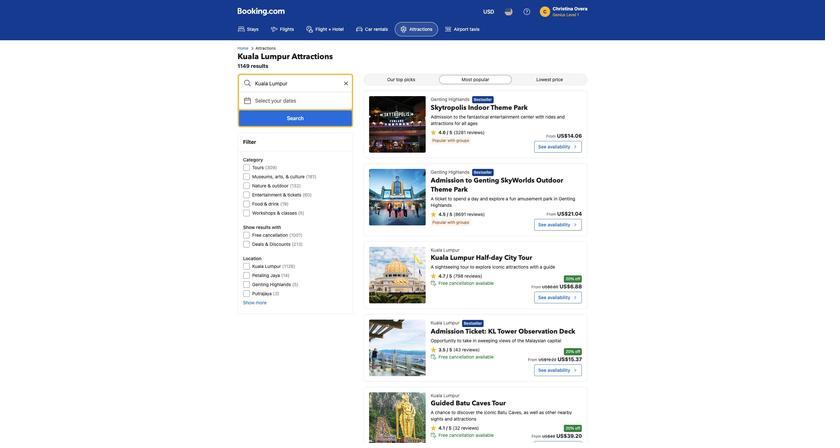 Task type: describe. For each thing, give the bounding box(es) containing it.
kuala for kuala
[[431, 248, 442, 253]]

most
[[462, 77, 472, 82]]

and inside admission to genting skyworlds outdoor theme park a ticket to spend a day and explore a fun amusement park in genting highlands
[[480, 196, 488, 202]]

booking.com image
[[238, 8, 285, 16]]

guide
[[544, 265, 555, 270]]

20% for admission ticket: kl tower observation deck
[[566, 350, 574, 355]]

other
[[545, 410, 557, 416]]

(213)
[[292, 242, 303, 247]]

lowest
[[537, 77, 551, 82]]

(8691
[[454, 212, 466, 217]]

genius
[[553, 12, 566, 17]]

4.5 / 5 (8691 reviews)
[[439, 212, 485, 217]]

4.6 / 5 (3281 reviews)
[[439, 130, 485, 135]]

us$8.60
[[542, 285, 558, 290]]

highlands up spend
[[449, 170, 470, 175]]

airport taxis link
[[440, 22, 485, 36]]

& for deals & discounts
[[265, 242, 268, 247]]

opportunity
[[431, 338, 456, 344]]

1 vertical spatial attractions
[[256, 46, 276, 51]]

free cancellation (1001)
[[252, 233, 303, 238]]

putrajaya (3)
[[252, 291, 279, 297]]

free up deals at the bottom
[[252, 233, 262, 238]]

see for admission ticket: kl tower observation deck
[[539, 368, 547, 374]]

kuala for attractions
[[238, 51, 259, 62]]

genting highlands for theme
[[431, 170, 470, 175]]

1149
[[238, 63, 250, 69]]

available for lumpur
[[476, 281, 494, 286]]

tower
[[498, 328, 517, 336]]

rides
[[546, 114, 556, 120]]

from inside from us$21.04
[[547, 212, 556, 217]]

& for workshops & classes
[[277, 211, 280, 216]]

us$39.20
[[557, 434, 582, 440]]

reviews) for guided
[[462, 426, 479, 432]]

flight + hotel
[[316, 26, 344, 32]]

0 vertical spatial (5)
[[298, 211, 304, 216]]

admission to genting skyworlds outdoor theme park image
[[369, 169, 426, 226]]

kuala for (1126)
[[252, 264, 264, 269]]

lumpur for (1126)
[[265, 264, 281, 269]]

entertainment
[[252, 192, 282, 198]]

with inside "kuala lumpur kuala lumpur half-day city tour a sightseeing tour to explore iconic attractions with a guide"
[[530, 265, 539, 270]]

deals
[[252, 242, 264, 247]]

free cancellation available for kuala
[[439, 281, 494, 286]]

1 vertical spatial results
[[256, 225, 271, 230]]

reviews) for genting
[[467, 212, 485, 217]]

park inside skytropolis indoor theme park admission to the fantastical entertainment center with rides and attractions for all ages
[[514, 104, 528, 112]]

fun
[[510, 196, 516, 202]]

availability for admission to genting skyworlds outdoor theme park
[[548, 222, 571, 228]]

availability for skytropolis indoor theme park
[[548, 144, 571, 150]]

skytropolis indoor theme park image
[[369, 96, 426, 153]]

jaya
[[270, 273, 280, 279]]

highlands inside admission to genting skyworlds outdoor theme park a ticket to spend a day and explore a fun amusement park in genting highlands
[[431, 203, 452, 208]]

amusement
[[518, 196, 542, 202]]

& for entertainment & tickets
[[283, 192, 286, 198]]

the inside kuala lumpur guided batu caves tour a chance to discover the iconic batu caves, as well as other nearby sights and attractions
[[476, 410, 483, 416]]

free cancellation available for guided
[[439, 433, 494, 439]]

admission inside skytropolis indoor theme park admission to the fantastical entertainment center with rides and attractions for all ages
[[431, 114, 453, 120]]

20% for guided batu caves tour
[[566, 427, 574, 432]]

& right arts,
[[286, 174, 289, 180]]

20% off from us$49 us$39.20
[[532, 427, 582, 440]]

kuala for guided
[[431, 393, 442, 399]]

outdoor
[[536, 176, 563, 185]]

explore inside "kuala lumpur kuala lumpur half-day city tour a sightseeing tour to explore iconic attractions with a guide"
[[476, 265, 491, 270]]

cancellation for kl
[[449, 355, 475, 360]]

/ for guided batu caves tour
[[446, 426, 448, 432]]

tickets
[[288, 192, 301, 198]]

popular
[[474, 77, 490, 82]]

nature
[[252, 183, 267, 189]]

search
[[287, 116, 304, 121]]

0 horizontal spatial a
[[468, 196, 470, 202]]

filter
[[243, 139, 256, 145]]

tours (309)
[[252, 165, 277, 170]]

3.5 / 5 (43 reviews)
[[439, 347, 480, 353]]

free for admission ticket: kl tower observation deck
[[439, 355, 448, 360]]

explore inside admission to genting skyworlds outdoor theme park a ticket to spend a day and explore a fun amusement park in genting highlands
[[489, 196, 505, 202]]

cancellation for guided
[[449, 433, 475, 439]]

a inside "kuala lumpur kuala lumpur half-day city tour a sightseeing tour to explore iconic attractions with a guide"
[[540, 265, 543, 270]]

theme inside skytropolis indoor theme park admission to the fantastical entertainment center with rides and attractions for all ages
[[491, 104, 512, 112]]

arts,
[[275, 174, 285, 180]]

highlands up skytropolis
[[449, 97, 470, 102]]

food & drink (19)
[[252, 201, 289, 207]]

to right ticket
[[448, 196, 452, 202]]

with down (3281
[[448, 138, 455, 143]]

skytropolis
[[431, 104, 467, 112]]

and inside skytropolis indoor theme park admission to the fantastical entertainment center with rides and attractions for all ages
[[557, 114, 565, 120]]

observation
[[519, 328, 558, 336]]

1 horizontal spatial a
[[506, 196, 508, 202]]

guided
[[431, 400, 454, 408]]

(309)
[[265, 165, 277, 170]]

tour
[[461, 265, 469, 270]]

genting highlands for to
[[431, 97, 470, 102]]

Where are you going? search field
[[239, 75, 352, 92]]

christina overa genius level 1
[[553, 6, 588, 17]]

genting highlands (5)
[[252, 282, 299, 288]]

us$6.88
[[560, 284, 582, 290]]

attractions inside "kuala lumpur attractions 1149 results"
[[292, 51, 333, 62]]

nature & outdoor (132)
[[252, 183, 301, 189]]

petaling
[[252, 273, 269, 279]]

show more
[[243, 300, 267, 306]]

flights
[[280, 26, 294, 32]]

4.1 / 5 (32 reviews)
[[439, 426, 479, 432]]

see availability for skytropolis indoor theme park
[[539, 144, 571, 150]]

bestseller for indoor
[[474, 97, 492, 102]]

c
[[544, 9, 547, 14]]

admission for admission ticket: kl tower observation deck
[[431, 328, 464, 336]]

indoor
[[468, 104, 489, 112]]

attractions inside skytropolis indoor theme park admission to the fantastical entertainment center with rides and attractions for all ages
[[431, 121, 454, 126]]

with down the "(8691"
[[448, 220, 455, 225]]

price
[[553, 77, 563, 82]]

home
[[238, 46, 249, 51]]

5 for admission to genting skyworlds outdoor theme park
[[450, 212, 453, 217]]

location
[[243, 256, 262, 262]]

results inside "kuala lumpur attractions 1149 results"
[[251, 63, 268, 69]]

1
[[577, 12, 579, 17]]

kuala lumpur attractions 1149 results
[[238, 51, 333, 69]]

nearby
[[558, 410, 572, 416]]

4.5
[[439, 212, 446, 217]]

show more button
[[243, 300, 267, 306]]

entertainment & tickets (60)
[[252, 192, 312, 198]]

christina
[[553, 6, 573, 11]]

dates
[[283, 98, 296, 104]]

5 for guided batu caves tour
[[449, 426, 452, 432]]

our
[[387, 77, 395, 82]]

admission ticket: kl tower observation deck image
[[369, 320, 426, 377]]

hotel
[[333, 26, 344, 32]]

to inside kuala lumpur guided batu caves tour a chance to discover the iconic batu caves, as well as other nearby sights and attractions
[[452, 410, 456, 416]]

all
[[462, 121, 467, 126]]

1 vertical spatial batu
[[498, 410, 507, 416]]

(32
[[453, 426, 460, 432]]

4.1
[[439, 426, 445, 432]]

genting up 'us$21.04'
[[559, 196, 576, 202]]

center
[[521, 114, 534, 120]]

1 as from the left
[[524, 410, 529, 416]]

lumpur up tour
[[450, 254, 475, 263]]

/ for admission ticket: kl tower observation deck
[[447, 347, 448, 353]]

1 vertical spatial (5)
[[292, 282, 299, 288]]

iconic inside "kuala lumpur kuala lumpur half-day city tour a sightseeing tour to explore iconic attractions with a guide"
[[493, 265, 505, 270]]

flight
[[316, 26, 327, 32]]

us$21.04
[[557, 211, 582, 217]]

a inside "kuala lumpur kuala lumpur half-day city tour a sightseeing tour to explore iconic attractions with a guide"
[[431, 265, 434, 270]]

5 for kuala lumpur half-day city tour
[[449, 274, 452, 279]]

groups for the
[[457, 138, 469, 143]]

/ for skytropolis indoor theme park
[[447, 130, 449, 135]]

picks
[[405, 77, 415, 82]]

your
[[271, 98, 282, 104]]

(1126)
[[282, 264, 295, 269]]

museums,
[[252, 174, 274, 180]]

admission for admission to genting skyworlds outdoor theme park
[[431, 176, 464, 185]]

with up free cancellation (1001)
[[272, 225, 281, 230]]

availability for kuala lumpur half-day city tour
[[548, 295, 571, 301]]

cancellation for kuala
[[449, 281, 475, 286]]

ticket:
[[466, 328, 487, 336]]

kuala lumpur kuala lumpur half-day city tour a sightseeing tour to explore iconic attractions with a guide
[[431, 248, 555, 270]]

show results with
[[243, 225, 281, 230]]



Task type: locate. For each thing, give the bounding box(es) containing it.
free cancellation available
[[439, 281, 494, 286], [439, 355, 494, 360], [439, 433, 494, 439]]

theme
[[491, 104, 512, 112], [431, 186, 452, 194]]

flight + hotel link
[[301, 22, 349, 36]]

results right "1149"
[[251, 63, 268, 69]]

2 20% from the top
[[566, 350, 574, 355]]

0 horizontal spatial the
[[459, 114, 466, 120]]

0 horizontal spatial batu
[[456, 400, 470, 408]]

groups for park
[[457, 220, 469, 225]]

free down 3.5
[[439, 355, 448, 360]]

discounts
[[270, 242, 291, 247]]

3 availability from the top
[[548, 295, 571, 301]]

genting highlands
[[431, 97, 470, 102], [431, 170, 470, 175]]

lumpur for guided
[[444, 393, 460, 399]]

0 horizontal spatial in
[[473, 338, 477, 344]]

off up us$15.37
[[575, 350, 581, 355]]

2 vertical spatial a
[[431, 410, 434, 416]]

from inside from us$14.06
[[547, 134, 556, 139]]

3 off from the top
[[575, 427, 581, 432]]

/ for admission to genting skyworlds outdoor theme park
[[447, 212, 448, 217]]

0 vertical spatial popular
[[433, 138, 447, 143]]

1 availability from the top
[[548, 144, 571, 150]]

free down '4.1'
[[439, 433, 448, 439]]

show up deals at the bottom
[[243, 225, 255, 230]]

reviews) right (32
[[462, 426, 479, 432]]

2 popular from the top
[[433, 220, 447, 225]]

5 right 4.5
[[450, 212, 453, 217]]

from for kuala lumpur half-day city tour
[[532, 285, 541, 290]]

0 vertical spatial available
[[476, 281, 494, 286]]

0 vertical spatial off
[[575, 277, 581, 282]]

0 vertical spatial park
[[514, 104, 528, 112]]

food
[[252, 201, 263, 207]]

of
[[512, 338, 516, 344]]

2 horizontal spatial attractions
[[506, 265, 529, 270]]

skyworlds
[[501, 176, 535, 185]]

reviews) for theme
[[467, 130, 485, 135]]

chance
[[435, 410, 450, 416]]

0 vertical spatial and
[[557, 114, 565, 120]]

0 horizontal spatial attractions
[[256, 46, 276, 51]]

to right tour
[[470, 265, 475, 270]]

a left ticket
[[431, 196, 434, 202]]

usd
[[484, 9, 494, 15]]

admission down skytropolis
[[431, 114, 453, 120]]

2 vertical spatial off
[[575, 427, 581, 432]]

reviews) down take
[[462, 347, 480, 353]]

see down us$19.22
[[539, 368, 547, 374]]

1 popular with groups from the top
[[433, 138, 469, 143]]

stays
[[247, 26, 259, 32]]

5 right 4.6
[[450, 130, 453, 135]]

1 horizontal spatial tour
[[519, 254, 532, 263]]

2 vertical spatial attractions
[[292, 51, 333, 62]]

1 vertical spatial theme
[[431, 186, 452, 194]]

1 horizontal spatial as
[[539, 410, 544, 416]]

attractions
[[410, 26, 433, 32], [256, 46, 276, 51], [292, 51, 333, 62]]

a
[[468, 196, 470, 202], [506, 196, 508, 202], [540, 265, 543, 270]]

(1001)
[[289, 233, 303, 238]]

usd button
[[480, 4, 498, 20]]

from for guided batu caves tour
[[532, 435, 541, 440]]

1 show from the top
[[243, 225, 255, 230]]

a up sights
[[431, 410, 434, 416]]

1 off from the top
[[575, 277, 581, 282]]

20% up the "us$6.88"
[[566, 277, 574, 282]]

2 vertical spatial admission
[[431, 328, 464, 336]]

admission inside admission to genting skyworlds outdoor theme park a ticket to spend a day and explore a fun amusement park in genting highlands
[[431, 176, 464, 185]]

0 vertical spatial 20%
[[566, 277, 574, 282]]

show inside button
[[243, 300, 255, 306]]

popular down 4.5
[[433, 220, 447, 225]]

1 vertical spatial popular
[[433, 220, 447, 225]]

kuala lumpur half-day city tour image
[[369, 247, 426, 304]]

see availability down us$8.60 on the bottom of page
[[539, 295, 571, 301]]

1 popular from the top
[[433, 138, 447, 143]]

1 available from the top
[[476, 281, 494, 286]]

taxis
[[470, 26, 480, 32]]

1 vertical spatial explore
[[476, 265, 491, 270]]

genting left skyworlds
[[474, 176, 499, 185]]

0 horizontal spatial and
[[445, 417, 453, 422]]

2 vertical spatial and
[[445, 417, 453, 422]]

museums, arts, & culture (181)
[[252, 174, 316, 180]]

1 horizontal spatial day
[[491, 254, 503, 263]]

attractions inside kuala lumpur guided batu caves tour a chance to discover the iconic batu caves, as well as other nearby sights and attractions
[[454, 417, 477, 422]]

ticket
[[435, 196, 447, 202]]

0 vertical spatial genting highlands
[[431, 97, 470, 102]]

and right spend
[[480, 196, 488, 202]]

see availability down from us$21.04
[[539, 222, 571, 228]]

our top picks
[[387, 77, 415, 82]]

/ right '4.1'
[[446, 426, 448, 432]]

free for guided batu caves tour
[[439, 433, 448, 439]]

to left take
[[457, 338, 462, 344]]

to up spend
[[466, 176, 472, 185]]

sights
[[431, 417, 444, 422]]

highlands down ticket
[[431, 203, 452, 208]]

5
[[450, 130, 453, 135], [450, 212, 453, 217], [449, 274, 452, 279], [449, 347, 452, 353], [449, 426, 452, 432]]

iconic inside kuala lumpur guided batu caves tour a chance to discover the iconic batu caves, as well as other nearby sights and attractions
[[484, 410, 497, 416]]

drink
[[269, 201, 279, 207]]

reviews) for kl
[[462, 347, 480, 353]]

1 vertical spatial genting highlands
[[431, 170, 470, 175]]

discover
[[457, 410, 475, 416]]

1 vertical spatial admission
[[431, 176, 464, 185]]

see availability for admission ticket: kl tower observation deck
[[539, 368, 571, 374]]

2 groups from the top
[[457, 220, 469, 225]]

free down the 4.7
[[439, 281, 448, 286]]

1 horizontal spatial batu
[[498, 410, 507, 416]]

cancellation
[[263, 233, 288, 238], [449, 281, 475, 286], [449, 355, 475, 360], [449, 433, 475, 439]]

2 horizontal spatial a
[[540, 265, 543, 270]]

lumpur for attractions
[[261, 51, 290, 62]]

& left 'drink'
[[264, 201, 267, 207]]

0 vertical spatial a
[[431, 196, 434, 202]]

deck
[[559, 328, 576, 336]]

theme up the entertainment
[[491, 104, 512, 112]]

spend
[[454, 196, 467, 202]]

capital
[[548, 338, 562, 344]]

skytropolis indoor theme park admission to the fantastical entertainment center with rides and attractions for all ages
[[431, 104, 565, 126]]

show
[[243, 225, 255, 230], [243, 300, 255, 306]]

reviews)
[[467, 130, 485, 135], [467, 212, 485, 217], [465, 274, 482, 279], [462, 347, 480, 353], [462, 426, 479, 432]]

groups down '4.6 / 5 (3281 reviews)'
[[457, 138, 469, 143]]

1 horizontal spatial attractions
[[454, 417, 477, 422]]

1 vertical spatial park
[[454, 186, 468, 194]]

deals & discounts (213)
[[252, 242, 303, 247]]

4 see availability from the top
[[539, 368, 571, 374]]

20% off from us$8.60 us$6.88
[[532, 277, 582, 290]]

explore left fun
[[489, 196, 505, 202]]

1 vertical spatial show
[[243, 300, 255, 306]]

available down 4.7 / 5 (798 reviews)
[[476, 281, 494, 286]]

(3)
[[273, 291, 279, 297]]

from left us$14.06
[[547, 134, 556, 139]]

a inside admission to genting skyworlds outdoor theme park a ticket to spend a day and explore a fun amusement park in genting highlands
[[431, 196, 434, 202]]

1 genting highlands from the top
[[431, 97, 470, 102]]

see for skytropolis indoor theme park
[[539, 144, 547, 150]]

0 horizontal spatial tour
[[492, 400, 506, 408]]

park up center
[[514, 104, 528, 112]]

to inside "kuala lumpur kuala lumpur half-day city tour a sightseeing tour to explore iconic attractions with a guide"
[[470, 265, 475, 270]]

1 free cancellation available from the top
[[439, 281, 494, 286]]

2 horizontal spatial the
[[518, 338, 524, 344]]

from left us$19.22
[[528, 358, 538, 363]]

reviews) for kuala
[[465, 274, 482, 279]]

3 see from the top
[[539, 295, 547, 301]]

1 vertical spatial a
[[431, 265, 434, 270]]

(5)
[[298, 211, 304, 216], [292, 282, 299, 288]]

1 see from the top
[[539, 144, 547, 150]]

2 availability from the top
[[548, 222, 571, 228]]

from inside 20% off from us$49 us$39.20
[[532, 435, 541, 440]]

0 vertical spatial iconic
[[493, 265, 505, 270]]

& right deals at the bottom
[[265, 242, 268, 247]]

culture
[[290, 174, 305, 180]]

genting highlands up skytropolis
[[431, 97, 470, 102]]

3 free cancellation available from the top
[[439, 433, 494, 439]]

2 available from the top
[[476, 355, 494, 360]]

bestseller for ticket:
[[464, 321, 482, 326]]

20% up us$39.20
[[566, 427, 574, 432]]

overa
[[575, 6, 588, 11]]

show for show results with
[[243, 225, 255, 230]]

0 vertical spatial batu
[[456, 400, 470, 408]]

see availability for kuala lumpur half-day city tour
[[539, 295, 571, 301]]

2 see from the top
[[539, 222, 547, 228]]

0 vertical spatial day
[[471, 196, 479, 202]]

& for food & drink
[[264, 201, 267, 207]]

category
[[243, 157, 263, 163]]

ages
[[468, 121, 478, 126]]

2 popular with groups from the top
[[433, 220, 469, 225]]

home link
[[238, 46, 249, 51]]

0 vertical spatial theme
[[491, 104, 512, 112]]

& for nature & outdoor
[[268, 183, 271, 189]]

reviews) down ages
[[467, 130, 485, 135]]

bestseller up indoor
[[474, 97, 492, 102]]

0 horizontal spatial attractions
[[431, 121, 454, 126]]

2 vertical spatial attractions
[[454, 417, 477, 422]]

(3281
[[454, 130, 466, 135]]

off up the "us$6.88"
[[575, 277, 581, 282]]

and
[[557, 114, 565, 120], [480, 196, 488, 202], [445, 417, 453, 422]]

tour right city
[[519, 254, 532, 263]]

us$49
[[543, 435, 555, 440]]

in right park
[[554, 196, 558, 202]]

4 availability from the top
[[548, 368, 571, 374]]

admission inside "admission ticket: kl tower observation deck opportunity to take in sweeping views of the malaysian capital"
[[431, 328, 464, 336]]

the inside skytropolis indoor theme park admission to the fantastical entertainment center with rides and attractions for all ages
[[459, 114, 466, 120]]

admission down kuala lumpur
[[431, 328, 464, 336]]

3 admission from the top
[[431, 328, 464, 336]]

2 vertical spatial available
[[476, 433, 494, 439]]

lumpur for kuala
[[444, 248, 460, 253]]

2 as from the left
[[539, 410, 544, 416]]

2 show from the top
[[243, 300, 255, 306]]

1 horizontal spatial theme
[[491, 104, 512, 112]]

1 vertical spatial groups
[[457, 220, 469, 225]]

3 a from the top
[[431, 410, 434, 416]]

from inside 20% off from us$19.22 us$15.37
[[528, 358, 538, 363]]

free cancellation available for kl
[[439, 355, 494, 360]]

from us$21.04
[[547, 211, 582, 217]]

your account menu christina overa genius level 1 element
[[540, 3, 590, 18]]

lumpur inside kuala lumpur guided batu caves tour a chance to discover the iconic batu caves, as well as other nearby sights and attractions
[[444, 393, 460, 399]]

(5) right classes
[[298, 211, 304, 216]]

attractions inside "kuala lumpur kuala lumpur half-day city tour a sightseeing tour to explore iconic attractions with a guide"
[[506, 265, 529, 270]]

park inside admission to genting skyworlds outdoor theme park a ticket to spend a day and explore a fun amusement park in genting highlands
[[454, 186, 468, 194]]

1 vertical spatial in
[[473, 338, 477, 344]]

free for kuala lumpur half-day city tour
[[439, 281, 448, 286]]

day left city
[[491, 254, 503, 263]]

availability for admission ticket: kl tower observation deck
[[548, 368, 571, 374]]

kuala inside "kuala lumpur attractions 1149 results"
[[238, 51, 259, 62]]

guided batu caves tour image
[[369, 393, 426, 444]]

0 horizontal spatial day
[[471, 196, 479, 202]]

1 vertical spatial iconic
[[484, 410, 497, 416]]

free cancellation available down "4.1 / 5 (32 reviews)" at the right
[[439, 433, 494, 439]]

1 vertical spatial available
[[476, 355, 494, 360]]

available for batu
[[476, 433, 494, 439]]

airport
[[454, 26, 469, 32]]

us$14.06
[[557, 133, 582, 139]]

20% inside 20% off from us$49 us$39.20
[[566, 427, 574, 432]]

airport taxis
[[454, 26, 480, 32]]

reviews) down tour
[[465, 274, 482, 279]]

2 admission from the top
[[431, 176, 464, 185]]

3 available from the top
[[476, 433, 494, 439]]

attractions up 4.6
[[431, 121, 454, 126]]

groups
[[457, 138, 469, 143], [457, 220, 469, 225]]

show for show more
[[243, 300, 255, 306]]

(14)
[[281, 273, 290, 279]]

(798
[[454, 274, 463, 279]]

results down workshops
[[256, 225, 271, 230]]

select
[[255, 98, 270, 104]]

popular for theme
[[433, 220, 447, 225]]

1 groups from the top
[[457, 138, 469, 143]]

0 vertical spatial bestseller
[[474, 97, 492, 102]]

from inside the 20% off from us$8.60 us$6.88
[[532, 285, 541, 290]]

the up all
[[459, 114, 466, 120]]

and down chance
[[445, 417, 453, 422]]

2 see availability from the top
[[539, 222, 571, 228]]

2 horizontal spatial and
[[557, 114, 565, 120]]

tour inside kuala lumpur guided batu caves tour a chance to discover the iconic batu caves, as well as other nearby sights and attractions
[[492, 400, 506, 408]]

in inside admission to genting skyworlds outdoor theme park a ticket to spend a day and explore a fun amusement park in genting highlands
[[554, 196, 558, 202]]

1 vertical spatial the
[[518, 338, 524, 344]]

popular down 4.6
[[433, 138, 447, 143]]

free cancellation available down 4.7 / 5 (798 reviews)
[[439, 281, 494, 286]]

1 admission from the top
[[431, 114, 453, 120]]

available for tower
[[476, 355, 494, 360]]

/ right 4.6
[[447, 130, 449, 135]]

0 vertical spatial results
[[251, 63, 268, 69]]

3 see availability from the top
[[539, 295, 571, 301]]

/ right 4.5
[[447, 212, 448, 217]]

2 a from the top
[[431, 265, 434, 270]]

off inside 20% off from us$49 us$39.20
[[575, 427, 581, 432]]

2 horizontal spatial attractions
[[410, 26, 433, 32]]

in inside "admission ticket: kl tower observation deck opportunity to take in sweeping views of the malaysian capital"
[[473, 338, 477, 344]]

off inside the 20% off from us$8.60 us$6.88
[[575, 277, 581, 282]]

1 horizontal spatial park
[[514, 104, 528, 112]]

popular
[[433, 138, 447, 143], [433, 220, 447, 225]]

1 vertical spatial and
[[480, 196, 488, 202]]

in right take
[[473, 338, 477, 344]]

caves
[[472, 400, 491, 408]]

explore
[[489, 196, 505, 202], [476, 265, 491, 270]]

kuala inside kuala lumpur guided batu caves tour a chance to discover the iconic batu caves, as well as other nearby sights and attractions
[[431, 393, 442, 399]]

2 genting highlands from the top
[[431, 170, 470, 175]]

lumpur up sightseeing
[[444, 248, 460, 253]]

park
[[544, 196, 553, 202]]

5 left (32
[[449, 426, 452, 432]]

off for guided batu caves tour
[[575, 427, 581, 432]]

1 vertical spatial free cancellation available
[[439, 355, 494, 360]]

4 see from the top
[[539, 368, 547, 374]]

genting up skytropolis
[[431, 97, 447, 102]]

3.5
[[439, 347, 446, 353]]

see availability for admission to genting skyworlds outdoor theme park
[[539, 222, 571, 228]]

popular with groups for theme
[[433, 220, 469, 225]]

popular with groups for to
[[433, 138, 469, 143]]

lumpur up petaling jaya (14)
[[265, 264, 281, 269]]

show left more
[[243, 300, 255, 306]]

with inside skytropolis indoor theme park admission to the fantastical entertainment center with rides and attractions for all ages
[[536, 114, 544, 120]]

2 free cancellation available from the top
[[439, 355, 494, 360]]

(19)
[[280, 201, 289, 207]]

(5) down (1126)
[[292, 282, 299, 288]]

see for admission to genting skyworlds outdoor theme park
[[539, 222, 547, 228]]

from left us$49
[[532, 435, 541, 440]]

off for kuala lumpur half-day city tour
[[575, 277, 581, 282]]

1 20% from the top
[[566, 277, 574, 282]]

see for kuala lumpur half-day city tour
[[539, 295, 547, 301]]

theme up ticket
[[431, 186, 452, 194]]

popular for to
[[433, 138, 447, 143]]

availability down from us$14.06
[[548, 144, 571, 150]]

20% inside the 20% off from us$8.60 us$6.88
[[566, 277, 574, 282]]

the right of
[[518, 338, 524, 344]]

see down park
[[539, 222, 547, 228]]

for
[[455, 121, 461, 126]]

from for admission ticket: kl tower observation deck
[[528, 358, 538, 363]]

genting highlands up ticket
[[431, 170, 470, 175]]

admission
[[431, 114, 453, 120], [431, 176, 464, 185], [431, 328, 464, 336]]

most popular
[[462, 77, 490, 82]]

lumpur inside "kuala lumpur attractions 1149 results"
[[261, 51, 290, 62]]

workshops
[[252, 211, 276, 216]]

2 vertical spatial free cancellation available
[[439, 433, 494, 439]]

batu left the caves,
[[498, 410, 507, 416]]

1 horizontal spatial attractions
[[292, 51, 333, 62]]

free cancellation available down 3.5 / 5 (43 reviews)
[[439, 355, 494, 360]]

5 left (798
[[449, 274, 452, 279]]

genting up ticket
[[431, 170, 447, 175]]

from left us$8.60 on the bottom of page
[[532, 285, 541, 290]]

putrajaya
[[252, 291, 272, 297]]

kl
[[488, 328, 496, 336]]

with left "guide"
[[530, 265, 539, 270]]

park up spend
[[454, 186, 468, 194]]

lumpur
[[261, 51, 290, 62], [444, 248, 460, 253], [450, 254, 475, 263], [265, 264, 281, 269], [444, 321, 460, 326], [444, 393, 460, 399]]

20% inside 20% off from us$19.22 us$15.37
[[566, 350, 574, 355]]

iconic down city
[[493, 265, 505, 270]]

5 for admission ticket: kl tower observation deck
[[449, 347, 452, 353]]

off inside 20% off from us$19.22 us$15.37
[[575, 350, 581, 355]]

2 off from the top
[[575, 350, 581, 355]]

bestseller up admission to genting skyworlds outdoor theme park a ticket to spend a day and explore a fun amusement park in genting highlands
[[474, 170, 492, 175]]

park
[[514, 104, 528, 112], [454, 186, 468, 194]]

tour right caves
[[492, 400, 506, 408]]

1 horizontal spatial the
[[476, 410, 483, 416]]

0 vertical spatial in
[[554, 196, 558, 202]]

1 vertical spatial attractions
[[506, 265, 529, 270]]

1 vertical spatial day
[[491, 254, 503, 263]]

attractions link
[[395, 22, 438, 36]]

0 vertical spatial explore
[[489, 196, 505, 202]]

a left sightseeing
[[431, 265, 434, 270]]

/ right 3.5
[[447, 347, 448, 353]]

tour inside "kuala lumpur kuala lumpur half-day city tour a sightseeing tour to explore iconic attractions with a guide"
[[519, 254, 532, 263]]

a inside kuala lumpur guided batu caves tour a chance to discover the iconic batu caves, as well as other nearby sights and attractions
[[431, 410, 434, 416]]

select your dates
[[255, 98, 296, 104]]

0 vertical spatial attractions
[[410, 26, 433, 32]]

kuala lumpur
[[431, 321, 460, 326]]

half-
[[476, 254, 491, 263]]

bestseller for to
[[474, 170, 492, 175]]

0 vertical spatial tour
[[519, 254, 532, 263]]

1 vertical spatial popular with groups
[[433, 220, 469, 225]]

with left rides
[[536, 114, 544, 120]]

2 vertical spatial the
[[476, 410, 483, 416]]

theme inside admission to genting skyworlds outdoor theme park a ticket to spend a day and explore a fun amusement park in genting highlands
[[431, 186, 452, 194]]

5 for skytropolis indoor theme park
[[450, 130, 453, 135]]

& down 'drink'
[[277, 211, 280, 216]]

genting
[[431, 97, 447, 102], [431, 170, 447, 175], [474, 176, 499, 185], [559, 196, 576, 202], [252, 282, 269, 288]]

off for admission ticket: kl tower observation deck
[[575, 350, 581, 355]]

outdoor
[[272, 183, 289, 189]]

& up '(19)'
[[283, 192, 286, 198]]

and inside kuala lumpur guided batu caves tour a chance to discover the iconic batu caves, as well as other nearby sights and attractions
[[445, 417, 453, 422]]

cancellation up deals & discounts (213)
[[263, 233, 288, 238]]

popular with groups
[[433, 138, 469, 143], [433, 220, 469, 225]]

lowest price
[[537, 77, 563, 82]]

0 vertical spatial attractions
[[431, 121, 454, 126]]

1 a from the top
[[431, 196, 434, 202]]

to inside skytropolis indoor theme park admission to the fantastical entertainment center with rides and attractions for all ages
[[454, 114, 458, 120]]

1 vertical spatial 20%
[[566, 350, 574, 355]]

level
[[567, 12, 576, 17]]

availability down from us$21.04
[[548, 222, 571, 228]]

1 vertical spatial tour
[[492, 400, 506, 408]]

1 see availability from the top
[[539, 144, 571, 150]]

0 horizontal spatial park
[[454, 186, 468, 194]]

1 vertical spatial bestseller
[[474, 170, 492, 175]]

rentals
[[374, 26, 388, 32]]

entertainment
[[490, 114, 520, 120]]

0 vertical spatial free cancellation available
[[439, 281, 494, 286]]

a left fun
[[506, 196, 508, 202]]

popular with groups down 4.6
[[433, 138, 469, 143]]

in
[[554, 196, 558, 202], [473, 338, 477, 344]]

day right spend
[[471, 196, 479, 202]]

2 vertical spatial 20%
[[566, 427, 574, 432]]

0 vertical spatial groups
[[457, 138, 469, 143]]

city
[[505, 254, 517, 263]]

batu up discover
[[456, 400, 470, 408]]

1 horizontal spatial and
[[480, 196, 488, 202]]

0 vertical spatial show
[[243, 225, 255, 230]]

0 horizontal spatial as
[[524, 410, 529, 416]]

day inside admission to genting skyworlds outdoor theme park a ticket to spend a day and explore a fun amusement park in genting highlands
[[471, 196, 479, 202]]

0 vertical spatial admission
[[431, 114, 453, 120]]

explore down the half-
[[476, 265, 491, 270]]

3 20% from the top
[[566, 427, 574, 432]]

genting down petaling
[[252, 282, 269, 288]]

attractions inside attractions link
[[410, 26, 433, 32]]

lumpur up opportunity
[[444, 321, 460, 326]]

popular with groups down 4.5
[[433, 220, 469, 225]]

/ for kuala lumpur half-day city tour
[[447, 274, 448, 279]]

20% for kuala lumpur half-day city tour
[[566, 277, 574, 282]]

0 vertical spatial popular with groups
[[433, 138, 469, 143]]

the inside "admission ticket: kl tower observation deck opportunity to take in sweeping views of the malaysian capital"
[[518, 338, 524, 344]]

1 horizontal spatial in
[[554, 196, 558, 202]]

& up "entertainment"
[[268, 183, 271, 189]]

0 horizontal spatial theme
[[431, 186, 452, 194]]

a left "guide"
[[540, 265, 543, 270]]

day inside "kuala lumpur kuala lumpur half-day city tour a sightseeing tour to explore iconic attractions with a guide"
[[491, 254, 503, 263]]

0 vertical spatial the
[[459, 114, 466, 120]]

to inside "admission ticket: kl tower observation deck opportunity to take in sweeping views of the malaysian capital"
[[457, 338, 462, 344]]

1 vertical spatial off
[[575, 350, 581, 355]]

lumpur down 'flights' "link"
[[261, 51, 290, 62]]

highlands up (3)
[[270, 282, 291, 288]]

2 vertical spatial bestseller
[[464, 321, 482, 326]]



Task type: vqa. For each thing, say whether or not it's contained in the screenshot.
topmost Armstrong
no



